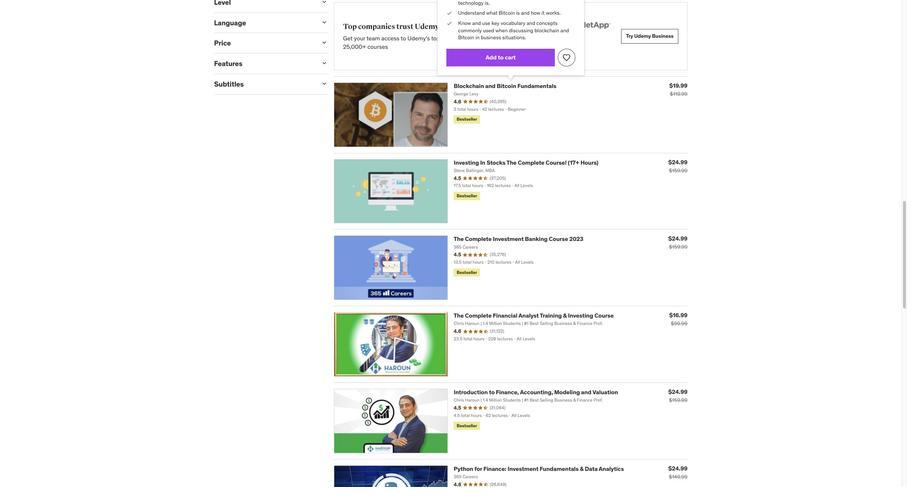 Task type: vqa. For each thing, say whether or not it's contained in the screenshot.
second medium image
no



Task type: describe. For each thing, give the bounding box(es) containing it.
technology
[[462, 1, 486, 7]]

subtitles
[[214, 80, 244, 88]]

blockchain and bitcoin fundamentals george levy
[[454, 82, 557, 96]]

complete for financial
[[465, 312, 492, 319]]

volkswagen image
[[512, 17, 528, 33]]

concepts
[[535, 20, 554, 26]]

(17+
[[568, 159, 580, 166]]

2023
[[570, 235, 584, 243]]

top companies trust udemy get your team access to udemy's top 25,000+ courses
[[343, 22, 440, 50]]

add to cart button
[[451, 47, 552, 63]]

$99.99
[[671, 320, 688, 327]]

subtitles button
[[214, 80, 315, 88]]

the complete investment banking course 2023
[[454, 235, 584, 243]]

(40,265)
[[490, 99, 507, 104]]

try udemy business
[[626, 33, 674, 39]]

python for finance: investment fundamentals & data analytics
[[454, 465, 624, 472]]

commonly
[[462, 27, 484, 33]]

discussing
[[509, 27, 532, 33]]

$149.99
[[669, 473, 688, 480]]

1 vertical spatial fundamentals
[[540, 465, 579, 472]]

key
[[493, 20, 500, 26]]

analytics
[[599, 465, 624, 472]]

box image
[[537, 17, 562, 33]]

fundamentals inside blockchain and bitcoin fundamentals george levy
[[518, 82, 557, 89]]

$24.99 for investing in stocks the complete course! (17+ hours)
[[669, 158, 688, 166]]

have a strong understanding of what blockchain technology is.
[[462, 0, 565, 7]]

0 vertical spatial complete
[[518, 159, 545, 166]]

a
[[474, 0, 477, 1]]

0 horizontal spatial course
[[549, 235, 569, 243]]

valuation
[[593, 388, 618, 396]]

understand what bitcoin is and how it works.
[[462, 11, 557, 17]]

language
[[214, 18, 246, 27]]

banking
[[525, 235, 548, 243]]

george
[[454, 91, 469, 96]]

is
[[516, 11, 519, 17]]

levy
[[470, 91, 479, 96]]

add
[[488, 51, 498, 58]]

price
[[214, 39, 231, 47]]

bitcoin for and
[[497, 82, 517, 89]]

training
[[540, 312, 562, 319]]

hours
[[468, 106, 479, 112]]

total
[[458, 106, 467, 112]]

$159.99 for introduction to finance, accounting, modeling and valuation
[[669, 397, 688, 403]]

blockchain and bitcoin fundamentals link
[[454, 82, 557, 89]]

courses
[[368, 43, 388, 50]]

vocabulary
[[502, 20, 525, 26]]

xsmall image for commonly
[[451, 20, 457, 27]]

1 horizontal spatial investing
[[568, 312, 594, 319]]

introduction to finance, accounting, modeling and valuation
[[454, 388, 618, 396]]

0 vertical spatial the
[[507, 159, 517, 166]]

3
[[454, 106, 457, 112]]

top
[[343, 22, 357, 31]]

$119.99
[[670, 91, 688, 97]]

small image for language
[[321, 19, 328, 26]]

25,000+
[[343, 43, 366, 50]]

situations.
[[503, 33, 525, 40]]

price button
[[214, 39, 315, 47]]

strong
[[478, 0, 491, 1]]

finance,
[[496, 388, 519, 396]]

bitcoin inside 'know and use key vocabulary and concepts commonly used when discussing blockchain and bitcoin in business situations.'
[[462, 33, 477, 40]]

business
[[483, 33, 502, 40]]

investing in stocks the complete course! (17+ hours)
[[454, 159, 599, 166]]

$159.99 for investing in stocks the complete course! (17+ hours)
[[669, 167, 688, 174]]

blockchain inside have a strong understanding of what blockchain technology is.
[[542, 0, 565, 1]]

introduction to finance, accounting, modeling and valuation link
[[454, 388, 618, 396]]

introduction
[[454, 388, 488, 396]]

your
[[354, 35, 366, 42]]

beginner
[[508, 106, 526, 112]]

when
[[497, 27, 508, 33]]

udemy's
[[408, 35, 430, 42]]

is.
[[487, 1, 491, 7]]

3 total hours
[[454, 106, 479, 112]]

$16.99
[[670, 311, 688, 319]]

python for finance: investment fundamentals & data analytics link
[[454, 465, 624, 472]]

to inside top companies trust udemy get your team access to udemy's top 25,000+ courses
[[401, 35, 406, 42]]

small image for price
[[321, 39, 328, 46]]

to for add
[[499, 51, 504, 58]]

$24.99 $159.99 for introduction to finance, accounting, modeling and valuation
[[669, 388, 688, 403]]

bitcoin for what
[[500, 11, 515, 17]]

netapp image
[[570, 17, 613, 33]]

1 vertical spatial what
[[488, 11, 499, 17]]

course!
[[546, 159, 567, 166]]

understand
[[462, 11, 487, 17]]

the for financial
[[454, 312, 464, 319]]

language button
[[214, 18, 315, 27]]

what inside have a strong understanding of what blockchain technology is.
[[530, 0, 540, 1]]

how
[[530, 11, 538, 17]]

$19.99
[[670, 82, 688, 89]]

team
[[367, 35, 380, 42]]

blockchain inside 'know and use key vocabulary and concepts commonly used when discussing blockchain and bitcoin in business situations.'
[[533, 27, 556, 33]]

40265 reviews element
[[490, 99, 507, 105]]

0 vertical spatial investing
[[454, 159, 479, 166]]

0 vertical spatial investment
[[493, 235, 524, 243]]

complete for investment
[[465, 235, 492, 243]]

try
[[626, 33, 634, 39]]



Task type: locate. For each thing, give the bounding box(es) containing it.
xsmall image for works.
[[451, 11, 457, 17]]

bestseller
[[457, 116, 477, 122]]

investing right training
[[568, 312, 594, 319]]

1 vertical spatial investing
[[568, 312, 594, 319]]

udemy right try
[[635, 33, 651, 39]]

1 vertical spatial to
[[499, 51, 504, 58]]

investing
[[454, 159, 479, 166], [568, 312, 594, 319]]

1 $159.99 from the top
[[669, 167, 688, 174]]

blockchain
[[454, 82, 484, 89]]

0 horizontal spatial investing
[[454, 159, 479, 166]]

2 $24.99 $159.99 from the top
[[669, 235, 688, 250]]

works.
[[544, 11, 557, 17]]

to down trust
[[401, 35, 406, 42]]

0 vertical spatial small image
[[321, 19, 328, 26]]

2 vertical spatial small image
[[321, 80, 328, 87]]

$24.99 for introduction to finance, accounting, modeling and valuation
[[669, 388, 688, 395]]

2 vertical spatial the
[[454, 312, 464, 319]]

$24.99 $159.99 for investing in stocks the complete course! (17+ hours)
[[669, 158, 688, 174]]

0 vertical spatial what
[[530, 0, 540, 1]]

complete
[[518, 159, 545, 166], [465, 235, 492, 243], [465, 312, 492, 319]]

modeling
[[555, 388, 580, 396]]

1 vertical spatial xsmall image
[[451, 20, 457, 27]]

udemy
[[415, 22, 439, 31], [635, 33, 651, 39]]

and right "is"
[[521, 11, 528, 17]]

2 vertical spatial to
[[489, 388, 495, 396]]

$24.99 $159.99
[[669, 158, 688, 174], [669, 235, 688, 250], [669, 388, 688, 403]]

access
[[382, 35, 400, 42]]

small image for subtitles
[[321, 80, 328, 87]]

data
[[585, 465, 598, 472]]

what right of
[[530, 0, 540, 1]]

wishlist image
[[559, 51, 567, 59]]

and down works.
[[557, 27, 565, 33]]

the
[[507, 159, 517, 166], [454, 235, 464, 243], [454, 312, 464, 319]]

0 vertical spatial $159.99
[[669, 167, 688, 174]]

1 vertical spatial &
[[580, 465, 584, 472]]

2 small image from the top
[[321, 39, 328, 46]]

the complete financial analyst training & investing course
[[454, 312, 614, 319]]

business
[[652, 33, 674, 39]]

0 horizontal spatial &
[[563, 312, 567, 319]]

to
[[401, 35, 406, 42], [499, 51, 504, 58], [489, 388, 495, 396]]

investment right finance:
[[508, 465, 539, 472]]

1 vertical spatial blockchain
[[533, 27, 556, 33]]

2 $159.99 from the top
[[669, 244, 688, 250]]

2 small image from the top
[[321, 60, 328, 67]]

xsmall image left understand at the right of page
[[451, 11, 457, 17]]

bitcoin
[[500, 11, 515, 17], [462, 33, 477, 40], [497, 82, 517, 89]]

and left the use
[[475, 20, 483, 26]]

accounting,
[[520, 388, 553, 396]]

udemy up "udemy's"
[[415, 22, 439, 31]]

and up (40,265)
[[486, 82, 496, 89]]

it
[[540, 11, 542, 17]]

the complete investment banking course 2023 link
[[454, 235, 584, 243]]

analyst
[[519, 312, 539, 319]]

xsmall image
[[451, 11, 457, 17], [451, 20, 457, 27]]

small image
[[321, 0, 328, 5], [321, 60, 328, 67], [321, 80, 328, 87]]

blockchain down the concepts
[[533, 27, 556, 33]]

know
[[462, 20, 474, 26]]

$159.99 for the complete investment banking course 2023
[[669, 244, 688, 250]]

lectures
[[489, 106, 504, 112]]

0 horizontal spatial udemy
[[415, 22, 439, 31]]

know and use key vocabulary and concepts commonly used when discussing blockchain and bitcoin in business situations.
[[462, 20, 565, 40]]

3 small image from the top
[[321, 80, 328, 87]]

small image left the get in the left top of the page
[[321, 39, 328, 46]]

hours)
[[581, 159, 599, 166]]

have
[[462, 0, 473, 1]]

understanding
[[493, 0, 524, 1]]

0 vertical spatial to
[[401, 35, 406, 42]]

& left data
[[580, 465, 584, 472]]

try udemy business link
[[622, 29, 679, 44]]

1 horizontal spatial what
[[530, 0, 540, 1]]

1 horizontal spatial to
[[489, 388, 495, 396]]

finance:
[[484, 465, 507, 472]]

1 horizontal spatial udemy
[[635, 33, 651, 39]]

investment
[[493, 235, 524, 243], [508, 465, 539, 472]]

0 vertical spatial &
[[563, 312, 567, 319]]

bitcoin inside blockchain and bitcoin fundamentals george levy
[[497, 82, 517, 89]]

in
[[481, 159, 486, 166]]

1 vertical spatial small image
[[321, 60, 328, 67]]

in
[[478, 33, 482, 40]]

1 horizontal spatial course
[[595, 312, 614, 319]]

3 $24.99 $159.99 from the top
[[669, 388, 688, 403]]

features
[[214, 59, 243, 68]]

1 vertical spatial $159.99
[[669, 244, 688, 250]]

what up key
[[488, 11, 499, 17]]

features button
[[214, 59, 315, 68]]

0 vertical spatial course
[[549, 235, 569, 243]]

the for investment
[[454, 235, 464, 243]]

investing left in
[[454, 159, 479, 166]]

4.6
[[454, 98, 462, 105]]

1 $24.99 $159.99 from the top
[[669, 158, 688, 174]]

and inside blockchain and bitcoin fundamentals george levy
[[486, 82, 496, 89]]

and left valuation
[[582, 388, 592, 396]]

1 small image from the top
[[321, 19, 328, 26]]

2 xsmall image from the top
[[451, 20, 457, 27]]

to inside 'button'
[[499, 51, 504, 58]]

42
[[482, 106, 488, 112]]

1 vertical spatial investment
[[508, 465, 539, 472]]

1 vertical spatial $24.99 $159.99
[[669, 235, 688, 250]]

investment left "banking"
[[493, 235, 524, 243]]

financial
[[493, 312, 518, 319]]

42 lectures
[[482, 106, 504, 112]]

& for fundamentals
[[580, 465, 584, 472]]

blockchain up works.
[[542, 0, 565, 1]]

trust
[[397, 22, 414, 31]]

& right training
[[563, 312, 567, 319]]

2 $24.99 from the top
[[669, 235, 688, 242]]

fundamentals up "beginner"
[[518, 82, 557, 89]]

use
[[484, 20, 492, 26]]

for
[[475, 465, 482, 472]]

the complete financial analyst training & investing course link
[[454, 312, 614, 319]]

add to cart
[[488, 51, 516, 58]]

and
[[521, 11, 528, 17], [475, 20, 483, 26], [526, 20, 534, 26], [557, 27, 565, 33], [486, 82, 496, 89], [582, 388, 592, 396]]

3 $24.99 from the top
[[669, 388, 688, 395]]

bitcoin up (40,265)
[[497, 82, 517, 89]]

1 vertical spatial udemy
[[635, 33, 651, 39]]

small image left top
[[321, 19, 328, 26]]

2 vertical spatial complete
[[465, 312, 492, 319]]

3 $159.99 from the top
[[669, 397, 688, 403]]

2 vertical spatial $159.99
[[669, 397, 688, 403]]

get
[[343, 35, 353, 42]]

1 xsmall image from the top
[[451, 11, 457, 17]]

and down how
[[526, 20, 534, 26]]

$24.99 $159.99 for the complete investment banking course 2023
[[669, 235, 688, 250]]

1 $24.99 from the top
[[669, 158, 688, 166]]

$24.99 $149.99
[[669, 465, 688, 480]]

0 vertical spatial fundamentals
[[518, 82, 557, 89]]

companies
[[358, 22, 395, 31]]

to for introduction
[[489, 388, 495, 396]]

0 horizontal spatial to
[[401, 35, 406, 42]]

0 vertical spatial bitcoin
[[500, 11, 515, 17]]

$24.99 for python for finance: investment fundamentals & data analytics
[[669, 465, 688, 472]]

stocks
[[487, 159, 506, 166]]

nasdaq image
[[461, 17, 503, 33]]

python
[[454, 465, 474, 472]]

bitcoin down commonly
[[462, 33, 477, 40]]

1 vertical spatial complete
[[465, 235, 492, 243]]

0 vertical spatial small image
[[321, 0, 328, 5]]

& for training
[[563, 312, 567, 319]]

investing in stocks the complete course! (17+ hours) link
[[454, 159, 599, 166]]

1 vertical spatial bitcoin
[[462, 33, 477, 40]]

0 vertical spatial blockchain
[[542, 0, 565, 1]]

xsmall image left know
[[451, 20, 457, 27]]

0 vertical spatial $24.99 $159.99
[[669, 158, 688, 174]]

1 small image from the top
[[321, 0, 328, 5]]

0 horizontal spatial what
[[488, 11, 499, 17]]

2 horizontal spatial to
[[499, 51, 504, 58]]

to left cart
[[499, 51, 504, 58]]

eventbrite image
[[461, 39, 503, 55]]

4 $24.99 from the top
[[669, 465, 688, 472]]

&
[[563, 312, 567, 319], [580, 465, 584, 472]]

bitcoin left "is"
[[500, 11, 515, 17]]

0 vertical spatial xsmall image
[[451, 11, 457, 17]]

1 vertical spatial small image
[[321, 39, 328, 46]]

fundamentals left data
[[540, 465, 579, 472]]

$159.99
[[669, 167, 688, 174], [669, 244, 688, 250], [669, 397, 688, 403]]

to left 'finance,'
[[489, 388, 495, 396]]

udemy inside top companies trust udemy get your team access to udemy's top 25,000+ courses
[[415, 22, 439, 31]]

of
[[525, 0, 529, 1]]

small image
[[321, 19, 328, 26], [321, 39, 328, 46]]

2 vertical spatial bitcoin
[[497, 82, 517, 89]]

small image for features
[[321, 60, 328, 67]]

top
[[432, 35, 440, 42]]

1 horizontal spatial &
[[580, 465, 584, 472]]

0 vertical spatial udemy
[[415, 22, 439, 31]]

2 vertical spatial $24.99 $159.99
[[669, 388, 688, 403]]

1 vertical spatial course
[[595, 312, 614, 319]]

$24.99 for the complete investment banking course 2023
[[669, 235, 688, 242]]

course
[[549, 235, 569, 243], [595, 312, 614, 319]]

$19.99 $119.99
[[670, 82, 688, 97]]

1 vertical spatial the
[[454, 235, 464, 243]]



